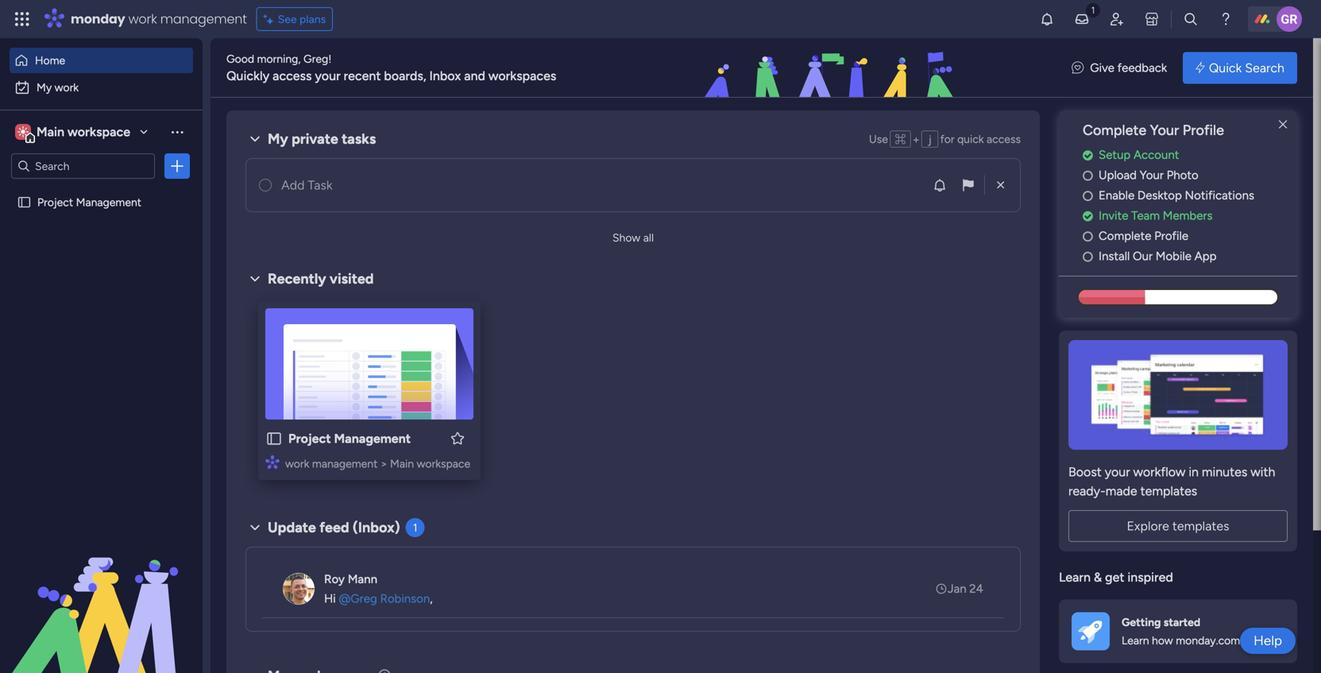 Task type: describe. For each thing, give the bounding box(es) containing it.
0 vertical spatial management
[[160, 10, 247, 28]]

help image
[[1218, 11, 1234, 27]]

monday
[[71, 10, 125, 28]]

account
[[1134, 148, 1180, 162]]

roy mann
[[324, 572, 378, 586]]

workspace options image
[[169, 124, 185, 140]]

learn & get inspired
[[1060, 570, 1174, 585]]

24
[[970, 582, 984, 596]]

in
[[1189, 464, 1199, 480]]

>
[[381, 457, 388, 471]]

main workspace
[[37, 124, 130, 139]]

check circle image for invite
[[1083, 210, 1094, 222]]

Add Task text field
[[281, 172, 921, 198]]

minutes
[[1202, 464, 1248, 480]]

jan 24
[[948, 582, 984, 596]]

works
[[1244, 634, 1273, 647]]

invite members image
[[1110, 11, 1125, 27]]

upload your photo
[[1099, 168, 1199, 182]]

install our mobile app
[[1099, 249, 1217, 263]]

complete your profile
[[1083, 122, 1225, 139]]

morning,
[[257, 52, 301, 66]]

close my private tasks image
[[246, 130, 265, 149]]

see plans button
[[256, 7, 333, 31]]

main inside workspace selection element
[[37, 124, 64, 139]]

your inside good morning, greg! quickly access your recent boards, inbox and workspaces
[[315, 68, 341, 83]]

1
[[413, 521, 418, 535]]

show all
[[613, 231, 654, 244]]

for
[[941, 132, 955, 146]]

recently
[[268, 270, 326, 287]]

boost
[[1069, 464, 1102, 480]]

invite team members link
[[1083, 207, 1298, 225]]

help button
[[1241, 628, 1296, 654]]

add to favorites image
[[450, 430, 466, 446]]

templates image image
[[1074, 340, 1284, 450]]

templates inside button
[[1173, 518, 1230, 534]]

2 horizontal spatial work
[[285, 457, 310, 471]]

photo
[[1167, 168, 1199, 182]]

1 vertical spatial project management
[[289, 431, 411, 446]]

tasks
[[342, 130, 376, 147]]

quickly
[[227, 68, 270, 83]]

help
[[1254, 633, 1283, 649]]

get
[[1106, 570, 1125, 585]]

enable desktop notifications link
[[1083, 187, 1298, 205]]

complete for complete your profile
[[1083, 122, 1147, 139]]

show all button
[[606, 225, 661, 250]]

templates inside boost your workflow in minutes with ready-made templates
[[1141, 483, 1198, 499]]

home
[[35, 54, 65, 67]]

our
[[1133, 249, 1153, 263]]

mann
[[348, 572, 378, 586]]

greg robinson image
[[1277, 6, 1303, 32]]

good morning, greg! quickly access your recent boards, inbox and workspaces
[[227, 52, 557, 83]]

recent
[[344, 68, 381, 83]]

my work
[[37, 81, 79, 94]]

upload your photo link
[[1083, 166, 1298, 184]]

monday work management
[[71, 10, 247, 28]]

public board image inside project management list box
[[17, 195, 32, 210]]

⌘ +
[[895, 133, 920, 146]]

notifications image
[[1040, 11, 1056, 27]]

with
[[1251, 464, 1276, 480]]

+
[[913, 133, 920, 146]]

getting started element
[[1060, 600, 1298, 663]]

notifications
[[1186, 188, 1255, 203]]

lottie animation image for the leftmost lottie animation element
[[0, 513, 203, 673]]

home link
[[10, 48, 193, 73]]

your inside boost your workflow in minutes with ready-made templates
[[1105, 464, 1131, 480]]

setup account
[[1099, 148, 1180, 162]]

project for public board icon inside the project management list box
[[37, 196, 73, 209]]

1 vertical spatial profile
[[1155, 229, 1189, 243]]

getting started learn how monday.com works
[[1122, 616, 1273, 647]]

1 vertical spatial main
[[390, 457, 414, 471]]

work for monday
[[128, 10, 157, 28]]

workflow
[[1134, 464, 1186, 480]]

quick search
[[1210, 60, 1285, 76]]

quick
[[958, 132, 984, 146]]

started
[[1164, 616, 1201, 629]]

inbox
[[430, 68, 461, 83]]

see
[[278, 12, 297, 26]]

work for my
[[55, 81, 79, 94]]

your for profile
[[1151, 122, 1180, 139]]

workspace image
[[17, 123, 29, 141]]

(inbox)
[[353, 519, 400, 536]]

update feed image
[[1075, 11, 1090, 27]]

⌘
[[895, 133, 906, 146]]

0 horizontal spatial learn
[[1060, 570, 1091, 585]]

0 vertical spatial profile
[[1183, 122, 1225, 139]]

workspace image
[[15, 123, 31, 141]]

complete for complete profile
[[1099, 229, 1152, 243]]

project management list box
[[0, 186, 203, 430]]

my work link
[[10, 75, 193, 100]]

enable
[[1099, 188, 1135, 203]]

access inside good morning, greg! quickly access your recent boards, inbox and workspaces
[[273, 68, 312, 83]]

0 vertical spatial lottie animation element
[[610, 38, 1057, 99]]

0 horizontal spatial lottie animation element
[[0, 513, 203, 673]]

&
[[1094, 570, 1103, 585]]

explore
[[1127, 518, 1170, 534]]

upload
[[1099, 168, 1137, 182]]

visited
[[330, 270, 374, 287]]



Task type: locate. For each thing, give the bounding box(es) containing it.
work right monday
[[128, 10, 157, 28]]

0 vertical spatial learn
[[1060, 570, 1091, 585]]

project inside list box
[[37, 196, 73, 209]]

project down search in workspace field
[[37, 196, 73, 209]]

0 horizontal spatial main
[[37, 124, 64, 139]]

1 vertical spatial management
[[312, 457, 378, 471]]

learn left &
[[1060, 570, 1091, 585]]

circle o image for complete
[[1083, 230, 1094, 242]]

main right workspace icon
[[37, 124, 64, 139]]

access right quick
[[987, 132, 1021, 146]]

2 check circle image from the top
[[1083, 210, 1094, 222]]

0 horizontal spatial management
[[160, 10, 247, 28]]

give feedback
[[1091, 61, 1168, 75]]

desktop
[[1138, 188, 1183, 203]]

check circle image for setup
[[1083, 149, 1094, 161]]

0 vertical spatial management
[[76, 196, 142, 209]]

greg!
[[304, 52, 332, 66]]

project management up work management > main workspace at the left bottom of the page
[[289, 431, 411, 446]]

option
[[0, 188, 203, 191]]

show
[[613, 231, 641, 244]]

management up work management > main workspace at the left bottom of the page
[[334, 431, 411, 446]]

1 vertical spatial learn
[[1122, 634, 1150, 647]]

2 circle o image from the top
[[1083, 190, 1094, 202]]

complete
[[1083, 122, 1147, 139], [1099, 229, 1152, 243]]

0 horizontal spatial management
[[76, 196, 142, 209]]

1 horizontal spatial lottie animation image
[[610, 38, 1057, 99]]

project management
[[37, 196, 142, 209], [289, 431, 411, 446]]

1 vertical spatial lottie animation image
[[0, 513, 203, 673]]

0 vertical spatial lottie animation image
[[610, 38, 1057, 99]]

circle o image for upload
[[1083, 170, 1094, 181]]

management left >
[[312, 457, 378, 471]]

workspace down add to favorites image at the bottom of page
[[417, 457, 471, 471]]

1 vertical spatial your
[[1105, 464, 1131, 480]]

all
[[644, 231, 654, 244]]

jan
[[948, 582, 967, 596]]

main workspace button
[[11, 118, 155, 145]]

enable desktop notifications
[[1099, 188, 1255, 203]]

roy
[[324, 572, 345, 586]]

0 vertical spatial main
[[37, 124, 64, 139]]

access down morning, at the left top of page
[[273, 68, 312, 83]]

circle o image up circle o image
[[1083, 230, 1094, 242]]

close recently visited image
[[246, 269, 265, 289]]

circle o image
[[1083, 170, 1094, 181], [1083, 190, 1094, 202], [1083, 230, 1094, 242]]

profile
[[1183, 122, 1225, 139], [1155, 229, 1189, 243]]

getting
[[1122, 616, 1162, 629]]

0 horizontal spatial work
[[55, 81, 79, 94]]

your down greg!
[[315, 68, 341, 83]]

boost your workflow in minutes with ready-made templates
[[1069, 464, 1276, 499]]

0 vertical spatial circle o image
[[1083, 170, 1094, 181]]

update
[[268, 519, 316, 536]]

check circle image inside the setup account link
[[1083, 149, 1094, 161]]

1 vertical spatial management
[[334, 431, 411, 446]]

lottie animation image
[[610, 38, 1057, 99], [0, 513, 203, 673]]

lottie animation image for lottie animation element to the top
[[610, 38, 1057, 99]]

your up made
[[1105, 464, 1131, 480]]

project management down search in workspace field
[[37, 196, 142, 209]]

select product image
[[14, 11, 30, 27]]

inspired
[[1128, 570, 1174, 585]]

team
[[1132, 208, 1161, 223]]

work inside option
[[55, 81, 79, 94]]

circle o image
[[1083, 251, 1094, 263]]

work up update
[[285, 457, 310, 471]]

1 horizontal spatial management
[[312, 457, 378, 471]]

my down "home"
[[37, 81, 52, 94]]

circle o image inside complete profile link
[[1083, 230, 1094, 242]]

explore templates button
[[1069, 510, 1288, 542]]

1 horizontal spatial main
[[390, 457, 414, 471]]

0 horizontal spatial public board image
[[17, 195, 32, 210]]

1 horizontal spatial management
[[334, 431, 411, 446]]

1 vertical spatial check circle image
[[1083, 210, 1094, 222]]

your
[[1151, 122, 1180, 139], [1140, 168, 1164, 182]]

1 vertical spatial circle o image
[[1083, 190, 1094, 202]]

1 vertical spatial your
[[1140, 168, 1164, 182]]

1 horizontal spatial work
[[128, 10, 157, 28]]

my for my work
[[37, 81, 52, 94]]

for quick access
[[941, 132, 1021, 146]]

1 horizontal spatial project management
[[289, 431, 411, 446]]

0 vertical spatial complete
[[1083, 122, 1147, 139]]

1 vertical spatial my
[[268, 130, 288, 147]]

made
[[1106, 483, 1138, 499]]

learn down getting
[[1122, 634, 1150, 647]]

circle o image for enable
[[1083, 190, 1094, 202]]

my right close my private tasks icon
[[268, 130, 288, 147]]

1 horizontal spatial project
[[289, 431, 331, 446]]

workspace selection element
[[15, 122, 133, 143]]

workspace inside button
[[67, 124, 130, 139]]

quick search button
[[1184, 52, 1298, 84]]

j
[[929, 133, 932, 146]]

1 horizontal spatial your
[[1105, 464, 1131, 480]]

1 vertical spatial complete
[[1099, 229, 1152, 243]]

explore templates
[[1127, 518, 1230, 534]]

monday.com
[[1177, 634, 1241, 647]]

invite team members
[[1099, 208, 1213, 223]]

management for public board icon inside the project management list box
[[76, 196, 142, 209]]

complete up install
[[1099, 229, 1152, 243]]

feed
[[320, 519, 349, 536]]

1 vertical spatial work
[[55, 81, 79, 94]]

0 vertical spatial access
[[273, 68, 312, 83]]

1 horizontal spatial lottie animation element
[[610, 38, 1057, 99]]

1 vertical spatial access
[[987, 132, 1021, 146]]

private
[[292, 130, 338, 147]]

invite
[[1099, 208, 1129, 223]]

workspaces
[[489, 68, 557, 83]]

0 horizontal spatial lottie animation image
[[0, 513, 203, 673]]

my private tasks
[[268, 130, 376, 147]]

your
[[315, 68, 341, 83], [1105, 464, 1131, 480]]

0 vertical spatial workspace
[[67, 124, 130, 139]]

0 horizontal spatial project
[[37, 196, 73, 209]]

1 vertical spatial project
[[289, 431, 331, 446]]

app
[[1195, 249, 1217, 263]]

complete profile
[[1099, 229, 1189, 243]]

1 image
[[1087, 1, 1101, 19]]

templates down "workflow"
[[1141, 483, 1198, 499]]

your for photo
[[1140, 168, 1164, 182]]

2 vertical spatial work
[[285, 457, 310, 471]]

options image
[[169, 158, 185, 174]]

project
[[37, 196, 73, 209], [289, 431, 331, 446]]

circle o image inside upload your photo link
[[1083, 170, 1094, 181]]

0 horizontal spatial your
[[315, 68, 341, 83]]

main right >
[[390, 457, 414, 471]]

project management inside list box
[[37, 196, 142, 209]]

templates right explore at the bottom
[[1173, 518, 1230, 534]]

workspace
[[67, 124, 130, 139], [417, 457, 471, 471]]

0 horizontal spatial access
[[273, 68, 312, 83]]

circle o image left enable
[[1083, 190, 1094, 202]]

circle o image inside enable desktop notifications link
[[1083, 190, 1094, 202]]

my inside option
[[37, 81, 52, 94]]

v2 bolt switch image
[[1196, 59, 1206, 77]]

setup
[[1099, 148, 1131, 162]]

0 vertical spatial your
[[315, 68, 341, 83]]

0 vertical spatial public board image
[[17, 195, 32, 210]]

ready-
[[1069, 483, 1106, 499]]

work management > main workspace
[[285, 457, 471, 471]]

management down search in workspace field
[[76, 196, 142, 209]]

1 horizontal spatial workspace
[[417, 457, 471, 471]]

3 circle o image from the top
[[1083, 230, 1094, 242]]

0 horizontal spatial workspace
[[67, 124, 130, 139]]

roy mann image
[[283, 573, 315, 605]]

check circle image
[[1083, 149, 1094, 161], [1083, 210, 1094, 222]]

monday marketplace image
[[1145, 11, 1160, 27]]

use
[[869, 132, 889, 146]]

update feed (inbox)
[[268, 519, 400, 536]]

1 vertical spatial templates
[[1173, 518, 1230, 534]]

1 horizontal spatial my
[[268, 130, 288, 147]]

mobile
[[1156, 249, 1192, 263]]

management
[[160, 10, 247, 28], [312, 457, 378, 471]]

0 vertical spatial project management
[[37, 196, 142, 209]]

give
[[1091, 61, 1115, 75]]

close update feed (inbox) image
[[246, 518, 265, 537]]

setup account link
[[1083, 146, 1298, 164]]

my for my private tasks
[[268, 130, 288, 147]]

0 vertical spatial your
[[1151, 122, 1180, 139]]

project for public board icon to the bottom
[[289, 431, 331, 446]]

public board image
[[17, 195, 32, 210], [265, 430, 283, 447]]

learn inside getting started learn how monday.com works
[[1122, 634, 1150, 647]]

1 vertical spatial workspace
[[417, 457, 471, 471]]

check circle image inside invite team members link
[[1083, 210, 1094, 222]]

Search in workspace field
[[33, 157, 133, 175]]

complete up setup
[[1083, 122, 1147, 139]]

1 check circle image from the top
[[1083, 149, 1094, 161]]

1 vertical spatial lottie animation element
[[0, 513, 203, 673]]

boards,
[[384, 68, 426, 83]]

2 vertical spatial circle o image
[[1083, 230, 1094, 242]]

1 circle o image from the top
[[1083, 170, 1094, 181]]

see plans
[[278, 12, 326, 26]]

0 vertical spatial my
[[37, 81, 52, 94]]

my work option
[[10, 75, 193, 100]]

install our mobile app link
[[1083, 247, 1298, 265]]

lottie animation element
[[610, 38, 1057, 99], [0, 513, 203, 673]]

0 horizontal spatial my
[[37, 81, 52, 94]]

plans
[[300, 12, 326, 26]]

management up good
[[160, 10, 247, 28]]

0 vertical spatial project
[[37, 196, 73, 209]]

1 horizontal spatial public board image
[[265, 430, 283, 447]]

your down the account
[[1140, 168, 1164, 182]]

profile up the setup account link on the top of the page
[[1183, 122, 1225, 139]]

good
[[227, 52, 254, 66]]

check circle image left setup
[[1083, 149, 1094, 161]]

1 vertical spatial public board image
[[265, 430, 283, 447]]

0 vertical spatial check circle image
[[1083, 149, 1094, 161]]

access
[[273, 68, 312, 83], [987, 132, 1021, 146]]

quick
[[1210, 60, 1243, 76]]

recently visited
[[268, 270, 374, 287]]

0 vertical spatial work
[[128, 10, 157, 28]]

feedback
[[1118, 61, 1168, 75]]

complete profile link
[[1083, 227, 1298, 245]]

1 horizontal spatial learn
[[1122, 634, 1150, 647]]

project up work management > main workspace at the left bottom of the page
[[289, 431, 331, 446]]

your up the account
[[1151, 122, 1180, 139]]

main
[[37, 124, 64, 139], [390, 457, 414, 471]]

circle o image left upload
[[1083, 170, 1094, 181]]

v2 user feedback image
[[1072, 59, 1084, 77]]

members
[[1163, 208, 1213, 223]]

search everything image
[[1183, 11, 1199, 27]]

0 vertical spatial templates
[[1141, 483, 1198, 499]]

management
[[76, 196, 142, 209], [334, 431, 411, 446]]

0 horizontal spatial project management
[[37, 196, 142, 209]]

search
[[1246, 60, 1285, 76]]

1 horizontal spatial access
[[987, 132, 1021, 146]]

management inside list box
[[76, 196, 142, 209]]

work down "home"
[[55, 81, 79, 94]]

check circle image left invite
[[1083, 210, 1094, 222]]

and
[[464, 68, 486, 83]]

workspace up search in workspace field
[[67, 124, 130, 139]]

home option
[[10, 48, 193, 73]]

profile up mobile
[[1155, 229, 1189, 243]]

management for public board icon to the bottom
[[334, 431, 411, 446]]

dapulse x slim image
[[1274, 115, 1293, 134]]



Task type: vqa. For each thing, say whether or not it's contained in the screenshot.
list box containing Project Management
no



